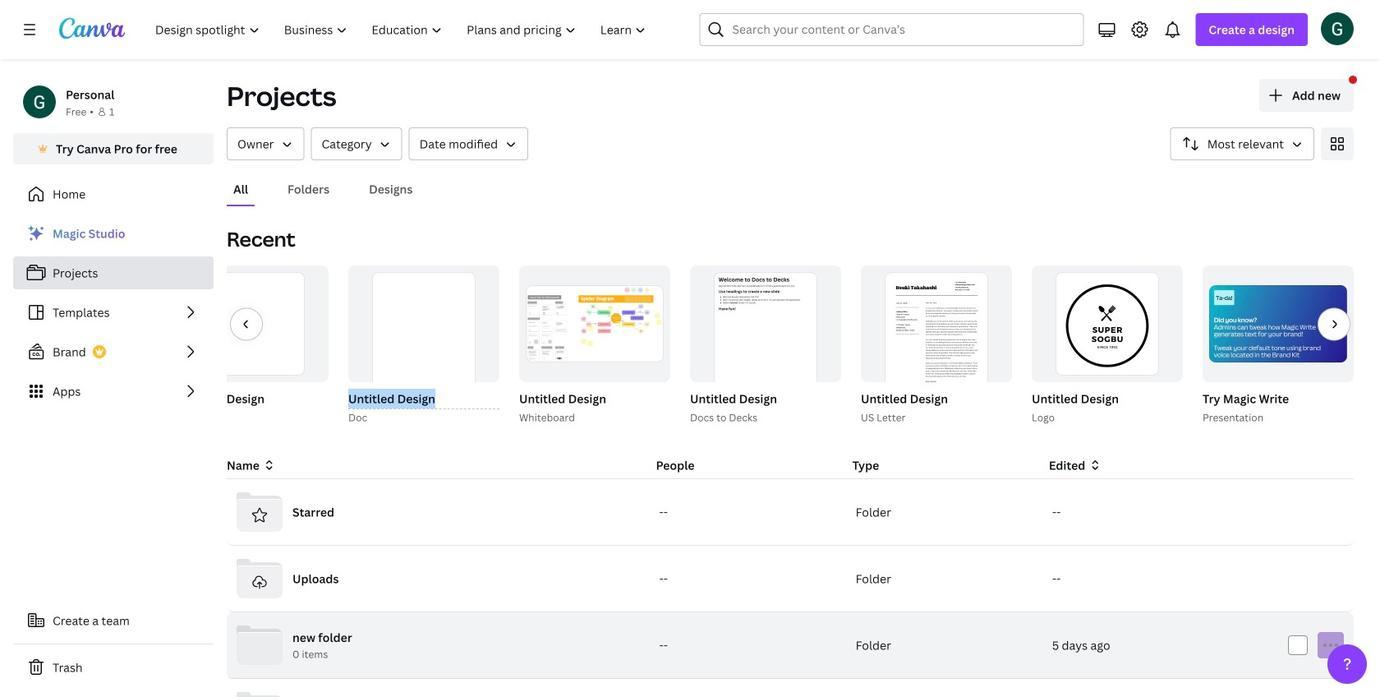 Task type: describe. For each thing, give the bounding box(es) containing it.
9 group from the left
[[858, 266, 1013, 426]]

Date modified button
[[409, 127, 529, 160]]

top level navigation element
[[145, 13, 660, 46]]

6 group from the left
[[520, 266, 671, 382]]

Category button
[[311, 127, 403, 160]]

1 group from the left
[[174, 266, 329, 426]]

12 group from the left
[[1032, 266, 1184, 382]]

11 group from the left
[[1029, 266, 1184, 426]]

Owner button
[[227, 127, 305, 160]]

3 group from the left
[[345, 266, 500, 426]]



Task type: locate. For each thing, give the bounding box(es) containing it.
greg robinson image
[[1322, 12, 1355, 45]]

2 group from the left
[[178, 266, 329, 382]]

Search search field
[[733, 14, 1052, 45]]

13 group from the left
[[1200, 266, 1355, 426]]

4 group from the left
[[349, 266, 500, 419]]

list
[[13, 217, 214, 408]]

None field
[[349, 389, 500, 409]]

None search field
[[700, 13, 1085, 46]]

14 group from the left
[[1203, 266, 1355, 382]]

10 group from the left
[[861, 266, 1013, 406]]

5 group from the left
[[516, 266, 671, 426]]

7 group from the left
[[687, 266, 842, 426]]

group
[[174, 266, 329, 426], [178, 266, 329, 382], [345, 266, 500, 426], [349, 266, 500, 419], [516, 266, 671, 426], [520, 266, 671, 382], [687, 266, 842, 426], [690, 266, 842, 419], [858, 266, 1013, 426], [861, 266, 1013, 406], [1029, 266, 1184, 426], [1032, 266, 1184, 382], [1200, 266, 1355, 426], [1203, 266, 1355, 382]]

Sort by button
[[1171, 127, 1315, 160]]

8 group from the left
[[690, 266, 842, 419]]



Task type: vqa. For each thing, say whether or not it's contained in the screenshot.
13th group from right
yes



